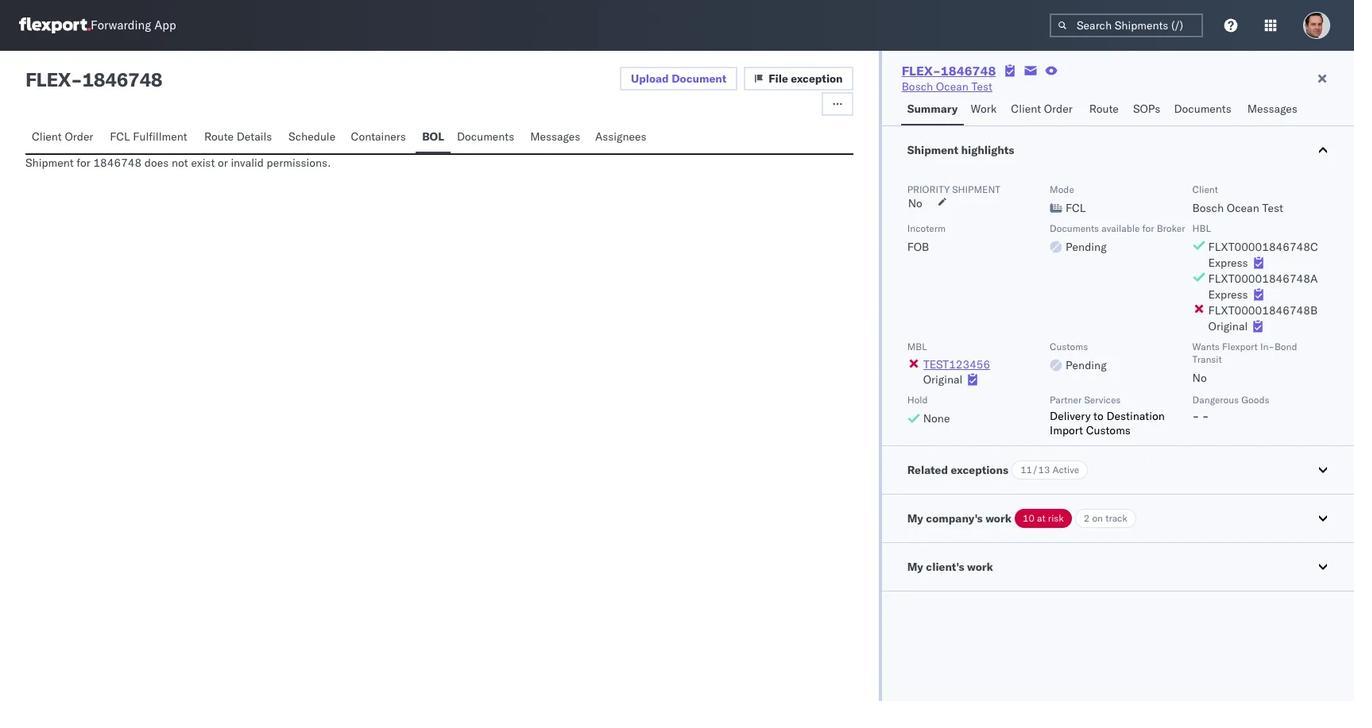 Task type: vqa. For each thing, say whether or not it's contained in the screenshot.
second 5:30 pm pst, jan 30, 2023 from the bottom
no



Task type: locate. For each thing, give the bounding box(es) containing it.
1 vertical spatial route
[[204, 130, 234, 144]]

documents button right bol
[[451, 122, 524, 153]]

fcl fulfillment button
[[104, 122, 198, 153]]

1 horizontal spatial route
[[1089, 102, 1119, 116]]

active
[[1053, 464, 1079, 476]]

0 horizontal spatial shipment
[[25, 156, 74, 170]]

1 vertical spatial client
[[32, 130, 62, 144]]

1 express from the top
[[1208, 256, 1248, 270]]

0 vertical spatial client
[[1011, 102, 1041, 116]]

1 vertical spatial for
[[1143, 223, 1154, 234]]

0 vertical spatial order
[[1044, 102, 1073, 116]]

1 vertical spatial pending
[[1066, 358, 1107, 373]]

my left company's
[[907, 512, 923, 526]]

customs down services
[[1086, 424, 1131, 438]]

1 vertical spatial documents
[[457, 130, 514, 144]]

2
[[1084, 513, 1090, 525]]

1 vertical spatial order
[[65, 130, 93, 144]]

1 vertical spatial messages
[[530, 130, 580, 144]]

route details
[[204, 130, 272, 144]]

file exception
[[769, 72, 843, 86]]

0 vertical spatial test
[[972, 79, 993, 94]]

1 vertical spatial ocean
[[1227, 201, 1260, 215]]

1 horizontal spatial messages
[[1248, 102, 1298, 116]]

ocean down flex-1846748
[[936, 79, 969, 94]]

related
[[907, 463, 948, 478]]

file exception button
[[744, 67, 853, 91], [744, 67, 853, 91]]

1 vertical spatial fcl
[[1066, 201, 1086, 215]]

work right 'client's'
[[967, 560, 993, 575]]

test123456 button
[[923, 358, 991, 372]]

1846748 down forwarding
[[82, 68, 162, 91]]

client order button
[[1005, 95, 1083, 126], [25, 122, 104, 153]]

destination
[[1107, 409, 1165, 424]]

summary button
[[901, 95, 964, 126]]

2 pending from the top
[[1066, 358, 1107, 373]]

order for right client order button
[[1044, 102, 1073, 116]]

client for the left client order button
[[32, 130, 62, 144]]

work for my client's work
[[967, 560, 993, 575]]

delivery
[[1050, 409, 1091, 424]]

0 horizontal spatial test
[[972, 79, 993, 94]]

0 horizontal spatial client order
[[32, 130, 93, 144]]

0 horizontal spatial documents
[[457, 130, 514, 144]]

test
[[972, 79, 993, 94], [1262, 201, 1283, 215]]

shipment inside button
[[907, 143, 958, 157]]

client
[[1011, 102, 1041, 116], [32, 130, 62, 144], [1193, 184, 1218, 196]]

forwarding app link
[[19, 17, 176, 33]]

route for route
[[1089, 102, 1119, 116]]

0 vertical spatial work
[[986, 512, 1012, 526]]

client up hbl
[[1193, 184, 1218, 196]]

ocean inside client bosch ocean test incoterm fob
[[1227, 201, 1260, 215]]

documents for documents available for broker
[[1050, 223, 1099, 234]]

fcl
[[110, 130, 130, 144], [1066, 201, 1086, 215]]

documents button right sops
[[1168, 95, 1241, 126]]

1 vertical spatial no
[[1193, 371, 1207, 385]]

0 vertical spatial my
[[907, 512, 923, 526]]

1 vertical spatial work
[[967, 560, 993, 575]]

wants flexport in-bond transit no
[[1193, 341, 1297, 385]]

0 horizontal spatial documents button
[[451, 122, 524, 153]]

shipment for shipment highlights
[[907, 143, 958, 157]]

1 horizontal spatial order
[[1044, 102, 1073, 116]]

no down transit
[[1193, 371, 1207, 385]]

for
[[77, 156, 90, 170], [1143, 223, 1154, 234]]

work for my company's work
[[986, 512, 1012, 526]]

1 horizontal spatial bosch
[[1193, 201, 1224, 215]]

documents right sops button
[[1174, 102, 1232, 116]]

customs
[[1050, 341, 1088, 353], [1086, 424, 1131, 438]]

shipment for shipment for 1846748 does not exist or invalid permissions.
[[25, 156, 74, 170]]

client order right the work button
[[1011, 102, 1073, 116]]

shipment highlights
[[907, 143, 1014, 157]]

0 horizontal spatial messages
[[530, 130, 580, 144]]

1 horizontal spatial ocean
[[1227, 201, 1260, 215]]

11/13
[[1021, 464, 1050, 476]]

customs up partner
[[1050, 341, 1088, 353]]

for left broker
[[1143, 223, 1154, 234]]

documents right bol
[[457, 130, 514, 144]]

0 vertical spatial for
[[77, 156, 90, 170]]

route
[[1089, 102, 1119, 116], [204, 130, 234, 144]]

1 vertical spatial client order
[[32, 130, 93, 144]]

1 pending from the top
[[1066, 240, 1107, 254]]

pending
[[1066, 240, 1107, 254], [1066, 358, 1107, 373]]

work inside button
[[967, 560, 993, 575]]

fob
[[907, 240, 929, 254]]

no inside wants flexport in-bond transit no
[[1193, 371, 1207, 385]]

bosch down flex-
[[902, 79, 933, 94]]

bol button
[[416, 122, 451, 153]]

documents for documents button to the right
[[1174, 102, 1232, 116]]

0 horizontal spatial client order button
[[25, 122, 104, 153]]

1 horizontal spatial shipment
[[907, 143, 958, 157]]

documents available for broker
[[1050, 223, 1185, 234]]

ocean up flxt00001846748c
[[1227, 201, 1260, 215]]

my left 'client's'
[[907, 560, 923, 575]]

0 vertical spatial express
[[1208, 256, 1248, 270]]

fcl down mode
[[1066, 201, 1086, 215]]

client bosch ocean test incoterm fob
[[907, 184, 1283, 254]]

client right the work button
[[1011, 102, 1041, 116]]

work
[[986, 512, 1012, 526], [967, 560, 993, 575]]

track
[[1106, 513, 1128, 525]]

test up the work at the right top
[[972, 79, 993, 94]]

original
[[1208, 319, 1248, 334], [923, 373, 963, 387]]

1846748 left does
[[93, 156, 142, 170]]

at
[[1037, 513, 1046, 525]]

express for flxt00001846748a
[[1208, 288, 1248, 302]]

0 horizontal spatial order
[[65, 130, 93, 144]]

bosch up hbl
[[1193, 201, 1224, 215]]

0 horizontal spatial fcl
[[110, 130, 130, 144]]

client order
[[1011, 102, 1073, 116], [32, 130, 93, 144]]

order
[[1044, 102, 1073, 116], [65, 130, 93, 144]]

dangerous
[[1193, 394, 1239, 406]]

wants
[[1193, 341, 1220, 353]]

my inside my client's work button
[[907, 560, 923, 575]]

my client's work
[[907, 560, 993, 575]]

upload
[[631, 72, 669, 86]]

my company's work
[[907, 512, 1012, 526]]

my client's work button
[[882, 544, 1354, 591]]

0 vertical spatial ocean
[[936, 79, 969, 94]]

order left route button
[[1044, 102, 1073, 116]]

flxt00001846748a
[[1208, 272, 1318, 286]]

1 horizontal spatial for
[[1143, 223, 1154, 234]]

1 vertical spatial customs
[[1086, 424, 1131, 438]]

1 horizontal spatial client order button
[[1005, 95, 1083, 126]]

1 horizontal spatial documents button
[[1168, 95, 1241, 126]]

1 vertical spatial test
[[1262, 201, 1283, 215]]

broker
[[1157, 223, 1185, 234]]

no down priority
[[908, 196, 923, 211]]

client for right client order button
[[1011, 102, 1041, 116]]

0 vertical spatial pending
[[1066, 240, 1107, 254]]

express up flxt00001846748a
[[1208, 256, 1248, 270]]

flxt00001846748c
[[1208, 240, 1318, 254]]

flex
[[25, 68, 71, 91]]

0 horizontal spatial route
[[204, 130, 234, 144]]

0 vertical spatial fcl
[[110, 130, 130, 144]]

customs inside partner services delivery to destination import customs
[[1086, 424, 1131, 438]]

flex-1846748
[[902, 63, 996, 79]]

1 horizontal spatial documents
[[1050, 223, 1099, 234]]

upload document button
[[620, 67, 738, 91]]

containers button
[[344, 122, 416, 153]]

0 horizontal spatial client
[[32, 130, 62, 144]]

2 my from the top
[[907, 560, 923, 575]]

fcl for fcl
[[1066, 201, 1086, 215]]

1846748
[[941, 63, 996, 79], [82, 68, 162, 91], [93, 156, 142, 170]]

client down flex
[[32, 130, 62, 144]]

messages button
[[1241, 95, 1306, 126], [524, 122, 589, 153]]

pending up services
[[1066, 358, 1107, 373]]

my for my client's work
[[907, 560, 923, 575]]

1 my from the top
[[907, 512, 923, 526]]

for left does
[[77, 156, 90, 170]]

express
[[1208, 256, 1248, 270], [1208, 288, 1248, 302]]

no
[[908, 196, 923, 211], [1193, 371, 1207, 385]]

documents down mode
[[1050, 223, 1099, 234]]

company's
[[926, 512, 983, 526]]

dangerous goods - -
[[1193, 394, 1270, 424]]

client order down flex
[[32, 130, 93, 144]]

client order button right the work at the right top
[[1005, 95, 1083, 126]]

express up flxt00001846748b
[[1208, 288, 1248, 302]]

0 vertical spatial client order
[[1011, 102, 1073, 116]]

original down test123456 button
[[923, 373, 963, 387]]

0 vertical spatial bosch
[[902, 79, 933, 94]]

pending down documents available for broker
[[1066, 240, 1107, 254]]

1 horizontal spatial no
[[1193, 371, 1207, 385]]

2 vertical spatial documents
[[1050, 223, 1099, 234]]

pending for customs
[[1066, 358, 1107, 373]]

bosch
[[902, 79, 933, 94], [1193, 201, 1224, 215]]

client order button down flex
[[25, 122, 104, 153]]

0 horizontal spatial for
[[77, 156, 90, 170]]

does
[[145, 156, 169, 170]]

10 at risk
[[1023, 513, 1064, 525]]

1 vertical spatial bosch
[[1193, 201, 1224, 215]]

1 horizontal spatial test
[[1262, 201, 1283, 215]]

app
[[154, 18, 176, 33]]

2 express from the top
[[1208, 288, 1248, 302]]

work left 10
[[986, 512, 1012, 526]]

messages
[[1248, 102, 1298, 116], [530, 130, 580, 144]]

0 vertical spatial documents
[[1174, 102, 1232, 116]]

partner
[[1050, 394, 1082, 406]]

1 horizontal spatial fcl
[[1066, 201, 1086, 215]]

forwarding app
[[91, 18, 176, 33]]

2 vertical spatial client
[[1193, 184, 1218, 196]]

1 vertical spatial my
[[907, 560, 923, 575]]

route left sops
[[1089, 102, 1119, 116]]

assignees button
[[589, 122, 656, 153]]

order down flex - 1846748
[[65, 130, 93, 144]]

0 vertical spatial route
[[1089, 102, 1119, 116]]

ocean
[[936, 79, 969, 94], [1227, 201, 1260, 215]]

2 horizontal spatial client
[[1193, 184, 1218, 196]]

0 vertical spatial original
[[1208, 319, 1248, 334]]

test up flxt00001846748c
[[1262, 201, 1283, 215]]

0 horizontal spatial original
[[923, 373, 963, 387]]

route for route details
[[204, 130, 234, 144]]

hold
[[907, 394, 928, 406]]

incoterm
[[907, 223, 946, 234]]

1 horizontal spatial messages button
[[1241, 95, 1306, 126]]

fcl left fulfillment
[[110, 130, 130, 144]]

1 horizontal spatial client
[[1011, 102, 1041, 116]]

1 horizontal spatial client order
[[1011, 102, 1073, 116]]

route up the or
[[204, 130, 234, 144]]

fcl inside button
[[110, 130, 130, 144]]

0 vertical spatial no
[[908, 196, 923, 211]]

2 horizontal spatial documents
[[1174, 102, 1232, 116]]

flex-
[[902, 63, 941, 79]]

0 horizontal spatial ocean
[[936, 79, 969, 94]]

1 vertical spatial express
[[1208, 288, 1248, 302]]

original up the flexport
[[1208, 319, 1248, 334]]



Task type: describe. For each thing, give the bounding box(es) containing it.
pending for documents available for broker
[[1066, 240, 1107, 254]]

schedule button
[[282, 122, 344, 153]]

2 on track
[[1084, 513, 1128, 525]]

route button
[[1083, 95, 1127, 126]]

0 horizontal spatial messages button
[[524, 122, 589, 153]]

express for flxt00001846748c
[[1208, 256, 1248, 270]]

import
[[1050, 424, 1083, 438]]

hbl
[[1193, 223, 1211, 234]]

exist
[[191, 156, 215, 170]]

upload document
[[631, 72, 727, 86]]

0 horizontal spatial bosch
[[902, 79, 933, 94]]

file
[[769, 72, 788, 86]]

priority shipment
[[907, 184, 1001, 196]]

mode
[[1050, 184, 1074, 196]]

10
[[1023, 513, 1035, 525]]

not
[[172, 156, 188, 170]]

1 horizontal spatial -
[[1193, 409, 1200, 424]]

or
[[218, 156, 228, 170]]

1846748 for 1846748
[[82, 68, 162, 91]]

sops
[[1133, 102, 1161, 116]]

priority
[[907, 184, 950, 196]]

fcl fulfillment
[[110, 130, 187, 144]]

permissions.
[[267, 156, 331, 170]]

1 horizontal spatial original
[[1208, 319, 1248, 334]]

1846748 up bosch ocean test
[[941, 63, 996, 79]]

bosch ocean test
[[902, 79, 993, 94]]

transit
[[1193, 354, 1222, 366]]

flex - 1846748
[[25, 68, 162, 91]]

0 horizontal spatial no
[[908, 196, 923, 211]]

0 vertical spatial messages
[[1248, 102, 1298, 116]]

2 horizontal spatial -
[[1202, 409, 1209, 424]]

mbl
[[907, 341, 927, 353]]

related exceptions
[[907, 463, 1009, 478]]

client's
[[926, 560, 964, 575]]

documents for documents button to the left
[[457, 130, 514, 144]]

shipment for 1846748 does not exist or invalid permissions.
[[25, 156, 331, 170]]

client order for the left client order button
[[32, 130, 93, 144]]

none
[[923, 412, 950, 426]]

1846748 for does not exist or invalid permissions.
[[93, 156, 142, 170]]

flexport. image
[[19, 17, 91, 33]]

exceptions
[[951, 463, 1009, 478]]

document
[[672, 72, 727, 86]]

forwarding
[[91, 18, 151, 33]]

details
[[237, 130, 272, 144]]

fcl for fcl fulfillment
[[110, 130, 130, 144]]

schedule
[[289, 130, 336, 144]]

risk
[[1048, 513, 1064, 525]]

exception
[[791, 72, 843, 86]]

flexport
[[1222, 341, 1258, 353]]

work button
[[964, 95, 1005, 126]]

bond
[[1275, 341, 1297, 353]]

invalid
[[231, 156, 264, 170]]

in-
[[1260, 341, 1275, 353]]

partner services delivery to destination import customs
[[1050, 394, 1165, 438]]

client inside client bosch ocean test incoterm fob
[[1193, 184, 1218, 196]]

shipment
[[952, 184, 1001, 196]]

assignees
[[595, 130, 647, 144]]

highlights
[[961, 143, 1014, 157]]

containers
[[351, 130, 406, 144]]

11/13 active
[[1021, 464, 1079, 476]]

goods
[[1242, 394, 1270, 406]]

order for the left client order button
[[65, 130, 93, 144]]

on
[[1092, 513, 1103, 525]]

0 vertical spatial customs
[[1050, 341, 1088, 353]]

sops button
[[1127, 95, 1168, 126]]

fulfillment
[[133, 130, 187, 144]]

my for my company's work
[[907, 512, 923, 526]]

flxt00001846748b
[[1208, 304, 1318, 318]]

summary
[[907, 102, 958, 116]]

shipment highlights button
[[882, 126, 1354, 174]]

bol
[[422, 130, 444, 144]]

bosch inside client bosch ocean test incoterm fob
[[1193, 201, 1224, 215]]

test123456
[[923, 358, 990, 372]]

route details button
[[198, 122, 282, 153]]

bosch ocean test link
[[902, 79, 993, 95]]

client order for right client order button
[[1011, 102, 1073, 116]]

test inside client bosch ocean test incoterm fob
[[1262, 201, 1283, 215]]

available
[[1102, 223, 1140, 234]]

work
[[971, 102, 997, 116]]

1 vertical spatial original
[[923, 373, 963, 387]]

to
[[1094, 409, 1104, 424]]

flex-1846748 link
[[902, 63, 996, 79]]

Search Shipments (/) text field
[[1050, 14, 1203, 37]]

0 horizontal spatial -
[[71, 68, 82, 91]]

services
[[1084, 394, 1121, 406]]



